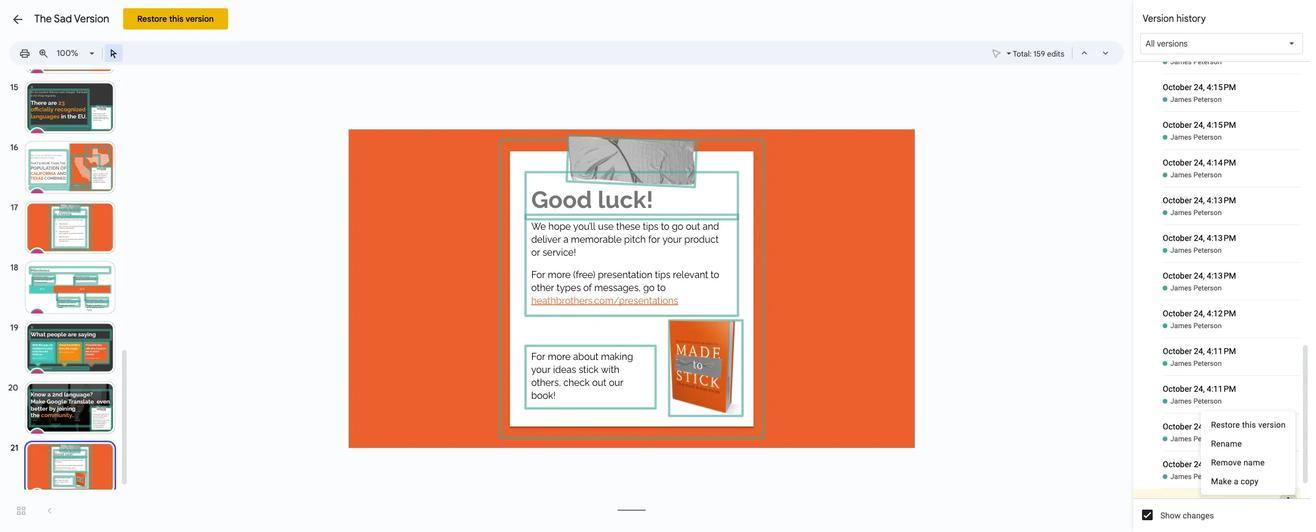 Task type: locate. For each thing, give the bounding box(es) containing it.
0 vertical spatial version
[[186, 14, 214, 24]]

edits
[[1047, 49, 1065, 59]]

this
[[169, 14, 184, 24], [1243, 420, 1257, 430]]

name
[[1244, 458, 1265, 468]]

make a copy
[[1212, 477, 1259, 486]]

7 james peterson from the top
[[1171, 284, 1222, 292]]

show
[[1161, 511, 1181, 521]]

all
[[1146, 38, 1155, 49]]

row group containing james peterson
[[1134, 0, 1301, 489]]

version history section
[[1134, 0, 1311, 532]]

1 horizontal spatial version
[[1259, 420, 1286, 430]]

peterson
[[1194, 58, 1222, 66], [1194, 96, 1222, 104], [1194, 133, 1222, 141], [1194, 171, 1222, 179], [1194, 209, 1222, 217], [1194, 246, 1222, 255], [1194, 284, 1222, 292], [1194, 322, 1222, 330], [1194, 360, 1222, 368], [1194, 397, 1222, 406], [1194, 435, 1222, 443], [1194, 473, 1222, 481]]

7 peterson from the top
[[1194, 284, 1222, 292]]

0 horizontal spatial version
[[74, 12, 109, 25]]

9 peterson from the top
[[1194, 360, 1222, 368]]

9 james from the top
[[1171, 360, 1192, 368]]

0 horizontal spatial restore
[[138, 14, 167, 24]]

1 james from the top
[[1171, 58, 1192, 66]]

row group
[[1134, 0, 1301, 489]]

main toolbar
[[14, 44, 123, 62]]

2 peterson from the top
[[1194, 96, 1222, 104]]

version inside menu
[[1259, 420, 1286, 430]]

total: 159 edits heading
[[1013, 47, 1065, 61]]

history
[[1177, 13, 1206, 25]]

6 james peterson from the top
[[1171, 246, 1222, 255]]

all versions option
[[1146, 38, 1188, 50]]

0 horizontal spatial version
[[186, 14, 214, 24]]

1 vertical spatial version
[[1259, 420, 1286, 430]]

version history
[[1143, 13, 1206, 25]]

restore this version button
[[123, 8, 228, 29]]

Zoom field
[[53, 45, 100, 62]]

james
[[1171, 58, 1192, 66], [1171, 96, 1192, 104], [1171, 133, 1192, 141], [1171, 171, 1192, 179], [1171, 209, 1192, 217], [1171, 246, 1192, 255], [1171, 284, 1192, 292], [1171, 322, 1192, 330], [1171, 360, 1192, 368], [1171, 397, 1192, 406], [1171, 435, 1192, 443], [1171, 473, 1192, 481]]

12 james from the top
[[1171, 473, 1192, 481]]

4 peterson from the top
[[1194, 171, 1222, 179]]

10 peterson from the top
[[1194, 397, 1222, 406]]

version up all at the top of the page
[[1143, 13, 1175, 25]]

11 james from the top
[[1171, 435, 1192, 443]]

1 vertical spatial restore this version
[[1212, 420, 1286, 430]]

Name this version text field
[[1153, 495, 1280, 510]]

the sad version application
[[0, 0, 1311, 532]]

navigation
[[0, 0, 130, 532]]

a
[[1234, 477, 1239, 486]]

9 james peterson from the top
[[1171, 360, 1222, 368]]

3 peterson from the top
[[1194, 133, 1222, 141]]

5 james peterson from the top
[[1171, 209, 1222, 217]]

0 vertical spatial this
[[169, 14, 184, 24]]

more actions image
[[1282, 481, 1296, 524]]

show changes
[[1161, 511, 1214, 521]]

menu containing restore this version
[[1201, 412, 1296, 495]]

4 james peterson from the top
[[1171, 171, 1222, 179]]

Show changes checkbox
[[1143, 510, 1153, 521]]

james peterson
[[1171, 58, 1222, 66], [1171, 96, 1222, 104], [1171, 133, 1222, 141], [1171, 171, 1222, 179], [1171, 209, 1222, 217], [1171, 246, 1222, 255], [1171, 284, 1222, 292], [1171, 322, 1222, 330], [1171, 360, 1222, 368], [1171, 397, 1222, 406], [1171, 435, 1222, 443], [1171, 473, 1222, 481]]

1 horizontal spatial restore
[[1212, 420, 1240, 430]]

version
[[74, 12, 109, 25], [1143, 13, 1175, 25]]

version right sad at top
[[74, 12, 109, 25]]

restore this version
[[138, 14, 214, 24], [1212, 420, 1286, 430]]

cell
[[1163, 74, 1301, 95], [1163, 112, 1301, 133], [1163, 150, 1301, 170], [1163, 187, 1301, 208], [1163, 225, 1301, 246], [1163, 263, 1301, 284], [1163, 301, 1301, 321], [1163, 338, 1301, 359], [1163, 376, 1301, 397], [1163, 414, 1301, 434], [1163, 452, 1301, 472], [1134, 481, 1301, 524]]

restore inside menu
[[1212, 420, 1240, 430]]

1 vertical spatial this
[[1243, 420, 1257, 430]]

1 vertical spatial restore
[[1212, 420, 1240, 430]]

3 james peterson from the top
[[1171, 133, 1222, 141]]

rename
[[1212, 439, 1242, 449]]

menu
[[1201, 412, 1296, 495]]

8 peterson from the top
[[1194, 322, 1222, 330]]

restore
[[138, 14, 167, 24], [1212, 420, 1240, 430]]

restore inside restore this version button
[[138, 14, 167, 24]]

0 horizontal spatial restore this version
[[138, 14, 214, 24]]

0 horizontal spatial this
[[169, 14, 184, 24]]

0 vertical spatial restore
[[138, 14, 167, 24]]

1 horizontal spatial this
[[1243, 420, 1257, 430]]

version
[[186, 14, 214, 24], [1259, 420, 1286, 430]]

3 james from the top
[[1171, 133, 1192, 141]]

changes
[[1183, 511, 1214, 521]]

1 horizontal spatial restore this version
[[1212, 420, 1286, 430]]

0 vertical spatial restore this version
[[138, 14, 214, 24]]

1 horizontal spatial version
[[1143, 13, 1175, 25]]



Task type: vqa. For each thing, say whether or not it's contained in the screenshot.
shape icon
no



Task type: describe. For each thing, give the bounding box(es) containing it.
all versions
[[1146, 38, 1188, 49]]

7 james from the top
[[1171, 284, 1192, 292]]

159
[[1034, 49, 1046, 59]]

this inside menu
[[1243, 420, 1257, 430]]

8 james peterson from the top
[[1171, 322, 1222, 330]]

mode and view toolbar
[[987, 41, 1117, 65]]

6 peterson from the top
[[1194, 246, 1222, 255]]

11 james peterson from the top
[[1171, 435, 1222, 443]]

11 peterson from the top
[[1194, 435, 1222, 443]]

menu bar banner
[[0, 0, 1311, 70]]

version inside menu bar banner
[[74, 12, 109, 25]]

10 james from the top
[[1171, 397, 1192, 406]]

5 peterson from the top
[[1194, 209, 1222, 217]]

6 james from the top
[[1171, 246, 1192, 255]]

10 james peterson from the top
[[1171, 397, 1222, 406]]

total: 159 edits
[[1013, 49, 1065, 59]]

live pointer settings image
[[1004, 45, 1011, 50]]

Zoom text field
[[55, 45, 88, 61]]

menu inside the sad version application
[[1201, 412, 1296, 495]]

12 peterson from the top
[[1194, 473, 1222, 481]]

the sad version
[[34, 12, 109, 25]]

total:
[[1013, 49, 1032, 59]]

12 james peterson from the top
[[1171, 473, 1222, 481]]

version inside section
[[1143, 13, 1175, 25]]

4 james from the top
[[1171, 171, 1192, 179]]

remove name
[[1212, 458, 1265, 468]]

version inside button
[[186, 14, 214, 24]]

1 peterson from the top
[[1194, 58, 1222, 66]]

1 james peterson from the top
[[1171, 58, 1222, 66]]

2 james peterson from the top
[[1171, 96, 1222, 104]]

copy
[[1241, 477, 1259, 486]]

2 james from the top
[[1171, 96, 1192, 104]]

5 james from the top
[[1171, 209, 1192, 217]]

the
[[34, 12, 52, 25]]

sad
[[54, 12, 72, 25]]

8 james from the top
[[1171, 322, 1192, 330]]

make
[[1212, 477, 1232, 486]]

remove
[[1212, 458, 1242, 468]]

row group inside version history section
[[1134, 0, 1301, 489]]

this inside restore this version button
[[169, 14, 184, 24]]

versions
[[1157, 38, 1188, 49]]

restore this version inside button
[[138, 14, 214, 24]]



